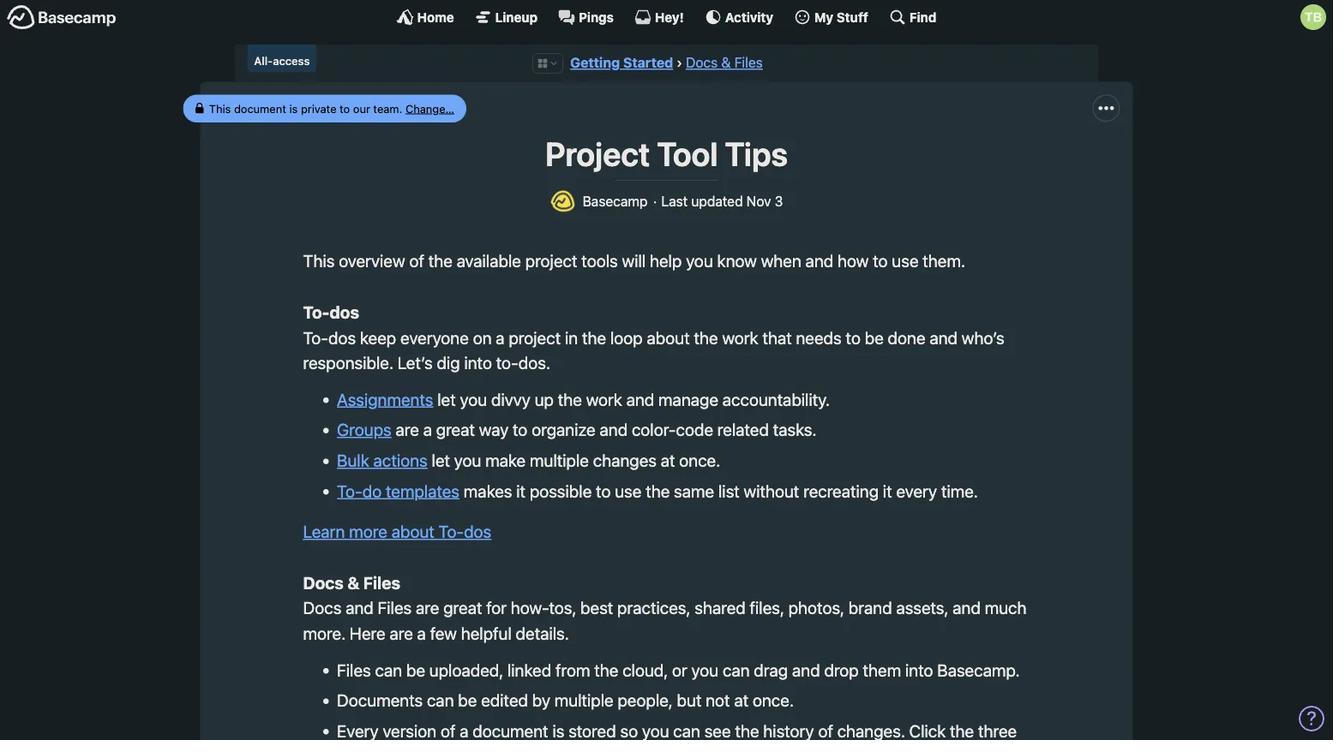 Task type: describe. For each thing, give the bounding box(es) containing it.
0 horizontal spatial use
[[615, 481, 642, 501]]

files up "here"
[[378, 599, 412, 618]]

here
[[350, 624, 386, 644]]

them
[[863, 661, 901, 680]]

2 vertical spatial docs
[[303, 599, 342, 618]]

docs & files link
[[686, 54, 763, 71]]

tasks.
[[773, 420, 817, 440]]

uploaded,
[[429, 661, 504, 680]]

few
[[430, 624, 457, 644]]

0 horizontal spatial at
[[661, 451, 675, 471]]

1 vertical spatial a
[[423, 420, 432, 440]]

work inside 'to-dos to-dos keep everyone on a project in the loop about the work that needs to be done and who's responsible. let's dig into to-dos.'
[[722, 328, 759, 348]]

document
[[234, 102, 286, 115]]

changes
[[593, 451, 657, 471]]

find button
[[889, 9, 937, 26]]

& inside docs & files docs and files are great for how-tos, best practices, shared files, photos, brand assets, and much more. here are a few helpful details.
[[348, 573, 360, 593]]

1 it from the left
[[517, 481, 526, 501]]

to-do templates link
[[337, 481, 460, 501]]

3
[[775, 193, 783, 210]]

nov
[[747, 193, 771, 210]]

how
[[838, 251, 869, 271]]

them.
[[923, 251, 966, 271]]

and left "much"
[[953, 599, 981, 618]]

multiple for by
[[555, 691, 614, 711]]

the right "from"
[[595, 661, 619, 680]]

hey! button
[[635, 9, 684, 26]]

1 vertical spatial work
[[586, 390, 622, 410]]

all-access element
[[247, 45, 317, 72]]

drop
[[824, 661, 859, 680]]

assignments let you divvy up the work and manage accountability.
[[337, 390, 830, 410]]

to down the changes
[[596, 481, 611, 501]]

0 horizontal spatial once.
[[679, 451, 721, 471]]

bulk
[[337, 451, 369, 471]]

into inside 'to-dos to-dos keep everyone on a project in the loop about the work that needs to be done and who's responsible. let's dig into to-dos.'
[[464, 353, 492, 373]]

nov 3 element
[[747, 193, 783, 210]]

› docs & files
[[677, 54, 763, 71]]

cloud,
[[623, 661, 668, 680]]

the left same
[[646, 481, 670, 501]]

my stuff
[[815, 9, 869, 24]]

bulk actions let you make multiple changes at once.
[[337, 451, 721, 471]]

and up color-
[[627, 390, 655, 410]]

to-do templates makes it possible to use the same list without recreating it every time.
[[337, 481, 978, 501]]

2 vertical spatial dos
[[464, 522, 492, 542]]

my stuff button
[[794, 9, 869, 26]]

helpful
[[461, 624, 512, 644]]

is
[[289, 102, 298, 115]]

the up manage
[[694, 328, 718, 348]]

change… link
[[406, 102, 455, 115]]

basecamp image
[[550, 189, 576, 215]]

stuff
[[837, 9, 869, 24]]

0 vertical spatial use
[[892, 251, 919, 271]]

learn more about to-dos
[[303, 522, 492, 542]]

›
[[677, 54, 683, 71]]

docs inside breadcrumb element
[[686, 54, 718, 71]]

all-access
[[254, 54, 310, 67]]

getting
[[570, 54, 620, 71]]

of
[[409, 251, 424, 271]]

activity link
[[705, 9, 774, 26]]

to-
[[496, 353, 519, 373]]

divvy
[[491, 390, 531, 410]]

overview
[[339, 251, 405, 271]]

same
[[674, 481, 715, 501]]

on
[[473, 328, 492, 348]]

time.
[[942, 481, 978, 501]]

learn
[[303, 522, 345, 542]]

the right in
[[582, 328, 606, 348]]

make
[[486, 451, 526, 471]]

in
[[565, 328, 578, 348]]

this for this document is private to our team. change…
[[209, 102, 231, 115]]

possible
[[530, 481, 592, 501]]

up
[[535, 390, 554, 410]]

project
[[545, 134, 650, 173]]

for
[[486, 599, 507, 618]]

can for documents can be edited by multiple people, but not at once.
[[427, 691, 454, 711]]

activity
[[725, 9, 774, 24]]

dos.
[[519, 353, 551, 373]]

hey!
[[655, 9, 684, 24]]

photos,
[[789, 599, 845, 618]]

and up "here"
[[346, 599, 374, 618]]

done
[[888, 328, 926, 348]]

2 vertical spatial are
[[390, 624, 413, 644]]

let's
[[398, 353, 433, 373]]

tool
[[657, 134, 718, 173]]

know
[[717, 251, 757, 271]]

drag
[[754, 661, 788, 680]]

project tool tips
[[545, 134, 788, 173]]

main element
[[0, 0, 1334, 33]]

home link
[[397, 9, 454, 26]]

the right of
[[429, 251, 453, 271]]

tos,
[[549, 599, 577, 618]]

0 vertical spatial project
[[525, 251, 578, 271]]

more.
[[303, 624, 346, 644]]

to left our
[[340, 102, 350, 115]]

assets,
[[897, 599, 949, 618]]

list
[[719, 481, 740, 501]]

to-dos to-dos keep everyone on a project in the loop about the work that needs to be done and who's responsible. let's dig into to-dos.
[[303, 302, 1005, 373]]

tools
[[582, 251, 618, 271]]

0 vertical spatial are
[[396, 420, 419, 440]]

practices,
[[618, 599, 691, 618]]

will
[[622, 251, 646, 271]]

tim burton image
[[1301, 4, 1327, 30]]

you right or
[[692, 661, 719, 680]]

1 vertical spatial docs
[[303, 573, 344, 593]]

home
[[417, 9, 454, 24]]

linked
[[508, 661, 552, 680]]

files down more
[[363, 573, 401, 593]]

to right way
[[513, 420, 528, 440]]

1 vertical spatial are
[[416, 599, 439, 618]]

1 vertical spatial once.
[[753, 691, 794, 711]]

related
[[718, 420, 769, 440]]

all-
[[254, 54, 273, 67]]

0 vertical spatial great
[[436, 420, 475, 440]]

about inside 'to-dos to-dos keep everyone on a project in the loop about the work that needs to be done and who's responsible. let's dig into to-dos.'
[[647, 328, 690, 348]]



Task type: locate. For each thing, give the bounding box(es) containing it.
and left how
[[806, 251, 834, 271]]

are up actions
[[396, 420, 419, 440]]

more
[[349, 522, 387, 542]]

much
[[985, 599, 1027, 618]]

my
[[815, 9, 834, 24]]

1 vertical spatial dos
[[328, 328, 356, 348]]

without
[[744, 481, 800, 501]]

project left tools at the left top of page
[[525, 251, 578, 271]]

let down dig
[[438, 390, 456, 410]]

about down templates
[[392, 522, 435, 542]]

1 horizontal spatial once.
[[753, 691, 794, 711]]

0 horizontal spatial &
[[348, 573, 360, 593]]

groups
[[337, 420, 392, 440]]

it
[[517, 481, 526, 501], [883, 481, 892, 501]]

work left that
[[722, 328, 759, 348]]

private
[[301, 102, 337, 115]]

be left done
[[865, 328, 884, 348]]

accountability.
[[723, 390, 830, 410]]

0 vertical spatial work
[[722, 328, 759, 348]]

be inside 'to-dos to-dos keep everyone on a project in the loop about the work that needs to be done and who's responsible. let's dig into to-dos.'
[[865, 328, 884, 348]]

once. down code
[[679, 451, 721, 471]]

1 vertical spatial let
[[432, 451, 450, 471]]

to right how
[[873, 251, 888, 271]]

1 horizontal spatial &
[[722, 54, 731, 71]]

0 vertical spatial &
[[722, 54, 731, 71]]

are
[[396, 420, 419, 440], [416, 599, 439, 618], [390, 624, 413, 644]]

groups link
[[337, 420, 392, 440]]

breadcrumb element
[[235, 45, 1099, 82]]

when
[[761, 251, 802, 271]]

bulk actions link
[[337, 451, 428, 471]]

or
[[672, 661, 688, 680]]

to
[[340, 102, 350, 115], [873, 251, 888, 271], [846, 328, 861, 348], [513, 420, 528, 440], [596, 481, 611, 501]]

1 horizontal spatial be
[[458, 691, 477, 711]]

pings
[[579, 9, 614, 24]]

once. down drag
[[753, 691, 794, 711]]

& right the ›
[[722, 54, 731, 71]]

use left them.
[[892, 251, 919, 271]]

1 vertical spatial great
[[444, 599, 482, 618]]

about right 'loop'
[[647, 328, 690, 348]]

multiple up possible in the left bottom of the page
[[530, 451, 589, 471]]

work
[[722, 328, 759, 348], [586, 390, 622, 410]]

1 horizontal spatial about
[[647, 328, 690, 348]]

0 vertical spatial docs
[[686, 54, 718, 71]]

can
[[375, 661, 402, 680], [723, 661, 750, 680], [427, 691, 454, 711]]

loop
[[611, 328, 643, 348]]

0 horizontal spatial into
[[464, 353, 492, 373]]

docs up more.
[[303, 599, 342, 618]]

files,
[[750, 599, 785, 618]]

groups are a great way to organize and color-code related tasks.
[[337, 420, 817, 440]]

work up groups are a great way to organize and color-code related tasks.
[[586, 390, 622, 410]]

this document is private to our team. change…
[[209, 102, 455, 115]]

you up makes
[[454, 451, 481, 471]]

do
[[362, 481, 382, 501]]

a inside 'to-dos to-dos keep everyone on a project in the loop about the work that needs to be done and who's responsible. let's dig into to-dos.'
[[496, 328, 505, 348]]

makes
[[464, 481, 512, 501]]

0 vertical spatial a
[[496, 328, 505, 348]]

a inside docs & files docs and files are great for how-tos, best practices, shared files, photos, brand assets, and much more. here are a few helpful details.
[[417, 624, 426, 644]]

getting started
[[570, 54, 673, 71]]

this left document
[[209, 102, 231, 115]]

0 horizontal spatial work
[[586, 390, 622, 410]]

project
[[525, 251, 578, 271], [509, 328, 561, 348]]

2 horizontal spatial can
[[723, 661, 750, 680]]

project inside 'to-dos to-dos keep everyone on a project in the loop about the work that needs to be done and who's responsible. let's dig into to-dos.'
[[509, 328, 561, 348]]

assignments link
[[337, 390, 433, 410]]

templates
[[386, 481, 460, 501]]

keep
[[360, 328, 396, 348]]

great left way
[[436, 420, 475, 440]]

0 vertical spatial into
[[464, 353, 492, 373]]

use
[[892, 251, 919, 271], [615, 481, 642, 501]]

project up dos.
[[509, 328, 561, 348]]

be for files can be uploaded, linked from the cloud, or you can drag and drop them into basecamp.
[[406, 661, 425, 680]]

team.
[[373, 102, 403, 115]]

1 horizontal spatial this
[[303, 251, 335, 271]]

1 vertical spatial this
[[303, 251, 335, 271]]

be down uploaded,
[[458, 691, 477, 711]]

be up documents on the bottom left of page
[[406, 661, 425, 680]]

getting started link
[[570, 54, 673, 71]]

last updated nov 3
[[662, 193, 783, 210]]

the right "up"
[[558, 390, 582, 410]]

&
[[722, 54, 731, 71], [348, 573, 360, 593]]

1 vertical spatial be
[[406, 661, 425, 680]]

needs
[[796, 328, 842, 348]]

and inside 'to-dos to-dos keep everyone on a project in the loop about the work that needs to be done and who's responsible. let's dig into to-dos.'
[[930, 328, 958, 348]]

0 horizontal spatial can
[[375, 661, 402, 680]]

into
[[464, 353, 492, 373], [906, 661, 933, 680]]

0 vertical spatial once.
[[679, 451, 721, 471]]

this for this overview of the available project tools will help you know when and how to use them.
[[303, 251, 335, 271]]

great up few
[[444, 599, 482, 618]]

lineup
[[495, 9, 538, 24]]

switch accounts image
[[7, 4, 117, 31]]

1 vertical spatial into
[[906, 661, 933, 680]]

access
[[273, 54, 310, 67]]

0 vertical spatial let
[[438, 390, 456, 410]]

use down the changes
[[615, 481, 642, 501]]

at right not
[[734, 691, 749, 711]]

and right drag
[[792, 661, 820, 680]]

lineup link
[[475, 9, 538, 26]]

1 horizontal spatial it
[[883, 481, 892, 501]]

into right them at the bottom right of the page
[[906, 661, 933, 680]]

responsible.
[[303, 353, 393, 373]]

files
[[735, 54, 763, 71], [363, 573, 401, 593], [378, 599, 412, 618], [337, 661, 371, 680]]

files inside breadcrumb element
[[735, 54, 763, 71]]

from
[[556, 661, 590, 680]]

multiple for make
[[530, 451, 589, 471]]

assignments
[[337, 390, 433, 410]]

to-
[[303, 302, 330, 322], [303, 328, 328, 348], [337, 481, 362, 501], [439, 522, 464, 542]]

a up actions
[[423, 420, 432, 440]]

1 horizontal spatial at
[[734, 691, 749, 711]]

a left few
[[417, 624, 426, 644]]

are right "here"
[[390, 624, 413, 644]]

can left drag
[[723, 661, 750, 680]]

you right help
[[686, 251, 713, 271]]

to inside 'to-dos to-dos keep everyone on a project in the loop about the work that needs to be done and who's responsible. let's dig into to-dos.'
[[846, 328, 861, 348]]

people,
[[618, 691, 673, 711]]

1 horizontal spatial into
[[906, 661, 933, 680]]

edited
[[481, 691, 528, 711]]

into down on
[[464, 353, 492, 373]]

1 vertical spatial at
[[734, 691, 749, 711]]

documents can be edited by multiple people, but not at once.
[[337, 691, 794, 711]]

our
[[353, 102, 370, 115]]

and right done
[[930, 328, 958, 348]]

a right on
[[496, 328, 505, 348]]

& up "here"
[[348, 573, 360, 593]]

& inside breadcrumb element
[[722, 54, 731, 71]]

available
[[457, 251, 521, 271]]

shared
[[695, 599, 746, 618]]

files down "here"
[[337, 661, 371, 680]]

files down activity on the top of the page
[[735, 54, 763, 71]]

color-
[[632, 420, 676, 440]]

last
[[662, 193, 688, 210]]

1 vertical spatial about
[[392, 522, 435, 542]]

1 horizontal spatial use
[[892, 251, 919, 271]]

you up way
[[460, 390, 487, 410]]

details.
[[516, 624, 569, 644]]

it left every at the right of page
[[883, 481, 892, 501]]

can down uploaded,
[[427, 691, 454, 711]]

updated
[[692, 193, 743, 210]]

0 vertical spatial multiple
[[530, 451, 589, 471]]

are up few
[[416, 599, 439, 618]]

change…
[[406, 102, 455, 115]]

0 vertical spatial dos
[[330, 302, 359, 322]]

multiple down "from"
[[555, 691, 614, 711]]

actions
[[374, 451, 428, 471]]

docs down 'learn'
[[303, 573, 344, 593]]

1 horizontal spatial work
[[722, 328, 759, 348]]

0 horizontal spatial about
[[392, 522, 435, 542]]

1 vertical spatial project
[[509, 328, 561, 348]]

tips
[[725, 134, 788, 173]]

not
[[706, 691, 730, 711]]

best
[[581, 599, 613, 618]]

2 vertical spatial be
[[458, 691, 477, 711]]

documents
[[337, 691, 423, 711]]

1 vertical spatial use
[[615, 481, 642, 501]]

can for files can be uploaded, linked from the cloud, or you can drag and drop them into basecamp.
[[375, 661, 402, 680]]

files can be uploaded, linked from the cloud, or you can drag and drop them into basecamp.
[[337, 661, 1020, 680]]

how-
[[511, 599, 549, 618]]

2 horizontal spatial be
[[865, 328, 884, 348]]

every
[[897, 481, 937, 501]]

0 horizontal spatial this
[[209, 102, 231, 115]]

0 horizontal spatial it
[[517, 481, 526, 501]]

0 vertical spatial this
[[209, 102, 231, 115]]

2 vertical spatial a
[[417, 624, 426, 644]]

0 vertical spatial at
[[661, 451, 675, 471]]

help
[[650, 251, 682, 271]]

can up documents on the bottom left of page
[[375, 661, 402, 680]]

find
[[910, 9, 937, 24]]

1 vertical spatial &
[[348, 573, 360, 593]]

let up templates
[[432, 451, 450, 471]]

great inside docs & files docs and files are great for how-tos, best practices, shared files, photos, brand assets, and much more. here are a few helpful details.
[[444, 599, 482, 618]]

this overview of the available project tools will help you know when and how to use them.
[[303, 251, 966, 271]]

2 it from the left
[[883, 481, 892, 501]]

be for documents can be edited by multiple people, but not at once.
[[458, 691, 477, 711]]

be
[[865, 328, 884, 348], [406, 661, 425, 680], [458, 691, 477, 711]]

everyone
[[401, 328, 469, 348]]

1 horizontal spatial can
[[427, 691, 454, 711]]

1 vertical spatial multiple
[[555, 691, 614, 711]]

docs & files docs and files are great for how-tos, best practices, shared files, photos, brand assets, and much more. here are a few helpful details.
[[303, 573, 1027, 644]]

docs right the ›
[[686, 54, 718, 71]]

you
[[686, 251, 713, 271], [460, 390, 487, 410], [454, 451, 481, 471], [692, 661, 719, 680]]

0 vertical spatial about
[[647, 328, 690, 348]]

it down bulk actions let you make multiple changes at once.
[[517, 481, 526, 501]]

to right needs at the right top
[[846, 328, 861, 348]]

0 vertical spatial be
[[865, 328, 884, 348]]

recreating
[[804, 481, 879, 501]]

this left overview
[[303, 251, 335, 271]]

started
[[623, 54, 673, 71]]

0 horizontal spatial be
[[406, 661, 425, 680]]

and up the changes
[[600, 420, 628, 440]]

at up to-do templates makes it possible to use the same list without recreating it every time.
[[661, 451, 675, 471]]

manage
[[659, 390, 719, 410]]

organize
[[532, 420, 596, 440]]

multiple
[[530, 451, 589, 471], [555, 691, 614, 711]]



Task type: vqa. For each thing, say whether or not it's contained in the screenshot.
Mon to the right
no



